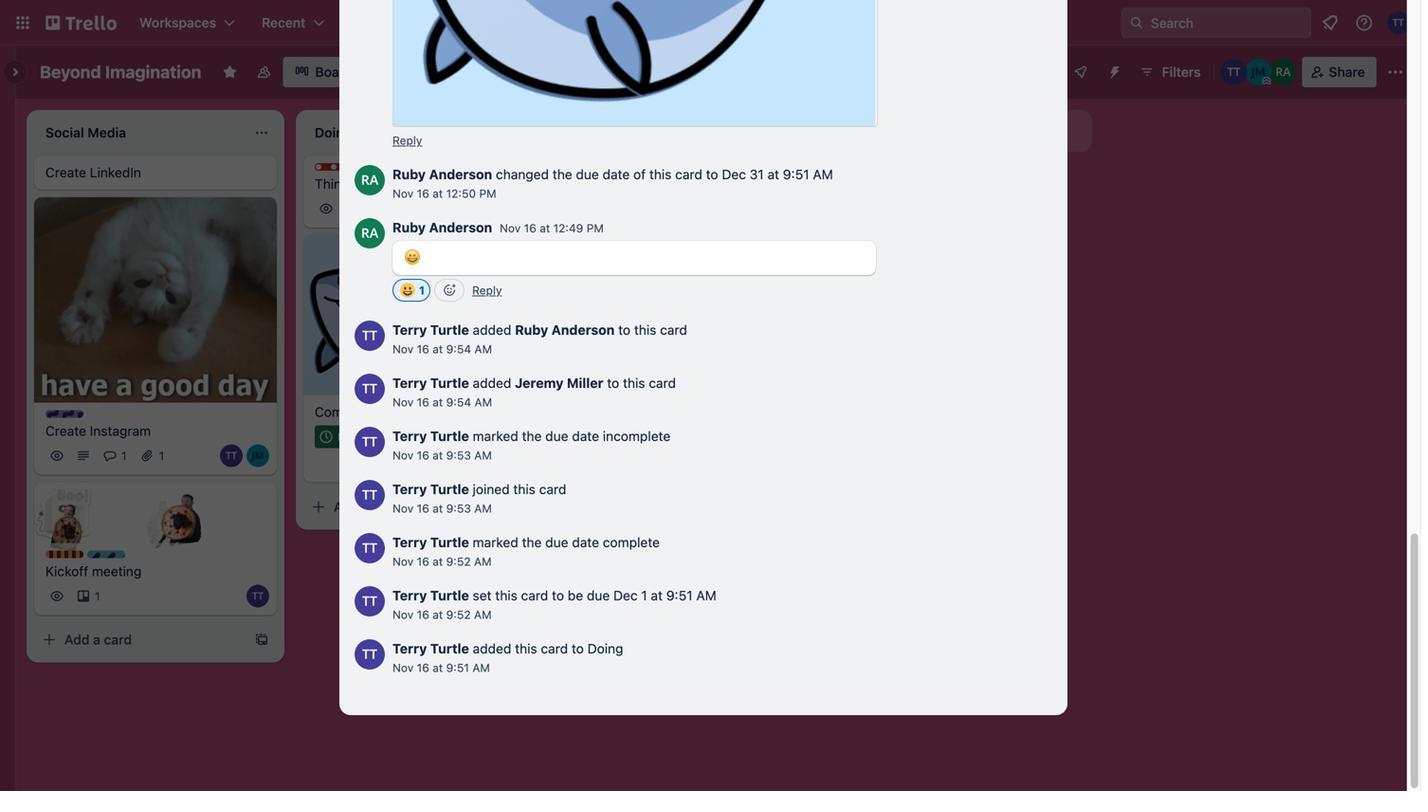Task type: describe. For each thing, give the bounding box(es) containing it.
add a card for the topmost add a card button
[[603, 374, 671, 390]]

nov 16 at 9:53 am link for marked the due date incomplete
[[393, 449, 492, 462]]

nov inside "terry turtle marked the due date complete nov 16 at 9:52 am"
[[393, 555, 414, 568]]

be
[[568, 588, 584, 603]]

the for marked the due date complete
[[522, 535, 542, 550]]

add down leftover pie
[[603, 374, 628, 390]]

date for of
[[603, 167, 630, 182]]

Search field
[[1145, 9, 1311, 37]]

primary element
[[0, 0, 1422, 46]]

9:54 for ruby
[[446, 343, 472, 356]]

terry for terry turtle added jeremy miller to this card nov 16 at 9:54 am
[[393, 375, 427, 391]]

0 horizontal spatial a
[[93, 632, 100, 648]]

nov 16 at 9:52 am link for marked the due date complete
[[393, 555, 492, 568]]

leftover pie
[[584, 332, 657, 348]]

this inside terry turtle added jeremy miller to this card nov 16 at 9:54 am
[[623, 375, 646, 391]]

filters
[[1163, 64, 1202, 80]]

Dec 31 checkbox
[[315, 425, 380, 448]]

add reaction image
[[435, 279, 465, 302]]

am inside the ruby anderson changed the due date of this card to dec 31 at 9:51 am nov 16 at 12:50 pm
[[813, 167, 834, 182]]

open information menu image
[[1355, 13, 1374, 32]]

create from template… image
[[254, 632, 269, 648]]

Board name text field
[[30, 57, 211, 87]]

complete
[[603, 535, 660, 550]]

linkedin
[[90, 165, 141, 180]]

terry for terry turtle joined this card nov 16 at 9:53 am
[[393, 482, 427, 497]]

0 horizontal spatial jeremy miller (jeremymiller198) image
[[489, 452, 512, 475]]

1 horizontal spatial reply link
[[473, 284, 502, 297]]

9:52 inside "terry turtle marked the due date complete nov 16 at 9:52 am"
[[446, 555, 471, 568]]

at inside "terry turtle marked the due date complete nov 16 at 9:52 am"
[[433, 555, 443, 568]]

turtle for terry turtle marked the due date incomplete nov 16 at 9:53 am
[[430, 428, 469, 444]]

back to home image
[[46, 8, 117, 38]]

turtle for terry turtle added jeremy miller to this card nov 16 at 9:54 am
[[430, 375, 469, 391]]

create linkedin link
[[46, 163, 266, 182]]

imagination
[[105, 62, 201, 82]]

card inside terry turtle added jeremy miller to this card nov 16 at 9:54 am
[[649, 375, 676, 391]]

share
[[1330, 64, 1366, 80]]

miller
[[567, 375, 604, 391]]

turtle for terry turtle set this card to be due dec 1 at 9:51 am nov 16 at 9:52 am
[[430, 588, 469, 603]]

nov inside the "terry turtle joined this card nov 16 at 9:53 am"
[[393, 502, 414, 515]]

0 horizontal spatial add a card button
[[34, 625, 247, 655]]

terry for terry turtle added this card to doing nov 16 at 9:51 am
[[393, 641, 427, 657]]

nov 16 at 12:50 pm link
[[393, 187, 497, 200]]

16 inside terry turtle marked the due date incomplete nov 16 at 9:53 am
[[417, 449, 430, 462]]

31 inside the ruby anderson changed the due date of this card to dec 31 at 9:51 am nov 16 at 12:50 pm
[[750, 167, 764, 182]]

added for jeremy miller
[[473, 375, 512, 391]]

turtle for terry turtle joined this card nov 16 at 9:53 am
[[430, 482, 469, 497]]

added for ruby anderson
[[473, 322, 512, 338]]

terry for terry turtle set this card to be due dec 1 at 9:51 am nov 16 at 9:52 am
[[393, 588, 427, 603]]

doing
[[588, 641, 624, 657]]

another
[[897, 123, 946, 138]]

card inside terry turtle set this card to be due dec 1 at 9:51 am nov 16 at 9:52 am
[[521, 588, 549, 603]]

at inside the ruby anderson nov 16 at 12:49 pm
[[540, 222, 550, 235]]

nov inside terry turtle added ruby anderson to this card nov 16 at 9:54 am
[[393, 343, 414, 356]]

at inside terry turtle added jeremy miller to this card nov 16 at 9:54 am
[[433, 396, 443, 409]]

to for terry turtle added this card to doing nov 16 at 9:51 am
[[572, 641, 584, 657]]

this inside the "terry turtle joined this card nov 16 at 9:53 am"
[[514, 482, 536, 497]]

terry turtle (terryturtle) image for joined this card
[[355, 480, 385, 511]]

joined
[[473, 482, 510, 497]]

power ups image
[[1074, 65, 1089, 80]]

due for incomplete
[[546, 428, 569, 444]]

thoughts
[[334, 164, 386, 177]]

reply for the right "reply" link
[[473, 284, 502, 297]]

terry turtle joined this card nov 16 at 9:53 am
[[393, 482, 567, 515]]

date for incomplete
[[572, 428, 600, 444]]

terry for terry turtle added ruby anderson to this card nov 16 at 9:54 am
[[393, 322, 427, 338]]

0 vertical spatial add a card button
[[573, 367, 785, 397]]

am inside terry turtle marked the due date incomplete nov 16 at 9:53 am
[[475, 449, 492, 462]]

of
[[634, 167, 646, 182]]

sparkling
[[106, 552, 158, 565]]

card inside terry turtle added ruby anderson to this card nov 16 at 9:54 am
[[660, 322, 688, 338]]

board link
[[283, 57, 364, 87]]

board
[[315, 64, 352, 80]]

this inside terry turtle set this card to be due dec 1 at 9:51 am nov 16 at 9:52 am
[[495, 588, 518, 603]]

jeremy
[[515, 375, 564, 391]]

dec inside terry turtle set this card to be due dec 1 at 9:51 am nov 16 at 9:52 am
[[614, 588, 638, 603]]

nov 16 at 9:54 am link for jeremy miller
[[393, 396, 492, 409]]

0 vertical spatial jeremy miller (jeremymiller198) image
[[1246, 59, 1273, 85]]

kickoff meeting
[[46, 564, 142, 579]]

date for complete
[[572, 535, 600, 550]]

thinking link
[[315, 175, 535, 194]]

marked for marked the due date incomplete
[[473, 428, 519, 444]]

filters button
[[1134, 57, 1207, 87]]

dec inside option
[[338, 430, 359, 443]]

create button
[[550, 8, 615, 38]]

terry for terry turtle marked the due date incomplete nov 16 at 9:53 am
[[393, 428, 427, 444]]

1 down the thoughts thinking at left top
[[364, 202, 370, 215]]

add another list
[[869, 123, 968, 138]]

automation image
[[1100, 57, 1127, 83]]

nov inside the ruby anderson changed the due date of this card to dec 31 at 9:51 am nov 16 at 12:50 pm
[[393, 187, 414, 200]]

terry turtle added ruby anderson to this card nov 16 at 9:54 am
[[393, 322, 688, 356]]

terry turtle set this card to be due dec 1 at 9:51 am nov 16 at 9:52 am
[[393, 588, 717, 622]]

added inside terry turtle added this card to doing nov 16 at 9:51 am
[[473, 641, 512, 657]]

1 vertical spatial ruby anderson (rubyanderson7) image
[[355, 218, 385, 249]]

am inside terry turtle added ruby anderson to this card nov 16 at 9:54 am
[[475, 343, 492, 356]]

16 inside the "terry turtle joined this card nov 16 at 9:53 am"
[[417, 502, 430, 515]]

at inside terry turtle added this card to doing nov 16 at 9:51 am
[[433, 661, 443, 675]]

instagram
[[90, 423, 151, 439]]

nov inside terry turtle added jeremy miller to this card nov 16 at 9:54 am
[[393, 396, 414, 409]]

31 inside option
[[362, 430, 374, 443]]

nov inside the ruby anderson nov 16 at 12:49 pm
[[500, 222, 521, 235]]

add a card for leftmost add a card button
[[65, 632, 132, 648]]

add inside 'button'
[[869, 123, 894, 138]]

color: sky, title: "sparkling" element
[[87, 551, 158, 565]]

turtle for terry turtle added ruby anderson to this card nov 16 at 9:54 am
[[430, 322, 469, 338]]

list
[[950, 123, 968, 138]]

16 inside terry turtle added jeremy miller to this card nov 16 at 9:54 am
[[417, 396, 430, 409]]

thoughts thinking
[[315, 164, 386, 192]]

reply for the top "reply" link
[[393, 134, 422, 147]]

marked for marked the due date complete
[[473, 535, 519, 550]]

nov inside terry turtle added this card to doing nov 16 at 9:51 am
[[393, 661, 414, 675]]



Task type: vqa. For each thing, say whether or not it's contained in the screenshot.
2nd Nov 16 at 9:53 AM link from the bottom of the page
yes



Task type: locate. For each thing, give the bounding box(es) containing it.
am inside terry turtle added jeremy miller to this card nov 16 at 9:54 am
[[475, 396, 492, 409]]

terry inside terry turtle added this card to doing nov 16 at 9:51 am
[[393, 641, 427, 657]]

1 vertical spatial a
[[362, 499, 370, 515]]

color: bold red, title: "thoughts" element
[[315, 163, 386, 177]]

the for changed the due date of this card to dec 31 at 9:51 am
[[553, 167, 573, 182]]

turtle inside terry turtle added jeremy miller to this card nov 16 at 9:54 am
[[430, 375, 469, 391]]

am inside terry turtle added this card to doing nov 16 at 9:51 am
[[473, 661, 490, 675]]

5
[[433, 430, 440, 443]]

0 vertical spatial marked
[[473, 428, 519, 444]]

to inside terry turtle added ruby anderson to this card nov 16 at 9:54 am
[[619, 322, 631, 338]]

9:53 inside terry turtle marked the due date incomplete nov 16 at 9:53 am
[[446, 449, 471, 462]]

0 vertical spatial 9:53
[[446, 449, 471, 462]]

the left chef
[[392, 404, 412, 420]]

chef
[[416, 404, 445, 420]]

share button
[[1303, 57, 1377, 87]]

marked down the "terry turtle joined this card nov 16 at 9:53 am" at the bottom left
[[473, 535, 519, 550]]

6 terry from the top
[[393, 588, 427, 603]]

reply up thinking link
[[393, 134, 422, 147]]

compliment the chef link
[[315, 403, 535, 422]]

31
[[750, 167, 764, 182], [362, 430, 374, 443]]

nov 16 at 9:51 am link
[[393, 661, 490, 675]]

0 horizontal spatial reply link
[[393, 134, 422, 147]]

nov 16 at 9:52 am link for set this card to be due dec 1 at 9:51 am
[[393, 608, 492, 622]]

16
[[417, 187, 430, 200], [524, 222, 537, 235], [417, 343, 430, 356], [417, 396, 430, 409], [417, 449, 430, 462], [417, 502, 430, 515], [417, 555, 430, 568], [417, 608, 430, 622], [417, 661, 430, 675]]

2 vertical spatial anderson
[[552, 322, 615, 338]]

0 vertical spatial 31
[[750, 167, 764, 182]]

0 horizontal spatial reply
[[393, 134, 422, 147]]

0 vertical spatial reply
[[393, 134, 422, 147]]

card
[[676, 167, 703, 182], [660, 322, 688, 338], [643, 374, 671, 390], [649, 375, 676, 391], [539, 482, 567, 497], [373, 499, 401, 515], [521, 588, 549, 603], [104, 632, 132, 648], [541, 641, 568, 657]]

to for terry turtle set this card to be due dec 1 at 9:51 am nov 16 at 9:52 am
[[552, 588, 564, 603]]

turtle inside terry turtle set this card to be due dec 1 at 9:51 am nov 16 at 9:52 am
[[430, 588, 469, 603]]

nov 16 at 9:54 am link
[[393, 343, 492, 356], [393, 396, 492, 409]]

add a card button
[[573, 367, 785, 397], [304, 492, 516, 522], [34, 625, 247, 655]]

this inside terry turtle added this card to doing nov 16 at 9:51 am
[[515, 641, 538, 657]]

reply right add reaction icon
[[473, 284, 502, 297]]

3 terry from the top
[[393, 428, 427, 444]]

4 terry from the top
[[393, 482, 427, 497]]

terry turtle (terryturtle) image for marked the due date complete
[[355, 533, 385, 564]]

terry turtle added jeremy miller to this card nov 16 at 9:54 am
[[393, 375, 676, 409]]

ruby for changed
[[393, 167, 426, 182]]

create instagram link
[[46, 422, 266, 441]]

to right 'of'
[[706, 167, 719, 182]]

nov 16 at 9:54 am link for ruby anderson
[[393, 343, 492, 356]]

this inside the ruby anderson changed the due date of this card to dec 31 at 9:51 am nov 16 at 12:50 pm
[[650, 167, 672, 182]]

terry turtle (terryturtle) image
[[355, 321, 385, 351], [463, 452, 486, 475], [355, 480, 385, 511], [355, 533, 385, 564], [355, 640, 385, 670]]

0 vertical spatial nov 16 at 9:52 am link
[[393, 555, 492, 568]]

2 vertical spatial a
[[93, 632, 100, 648]]

due inside the ruby anderson changed the due date of this card to dec 31 at 9:51 am nov 16 at 12:50 pm
[[576, 167, 599, 182]]

card inside the "terry turtle joined this card nov 16 at 9:53 am"
[[539, 482, 567, 497]]

the for marked the due date incomplete
[[522, 428, 542, 444]]

terry left 5
[[393, 428, 427, 444]]

nov 16 at 9:54 am link up 5
[[393, 396, 492, 409]]

date left incomplete
[[572, 428, 600, 444]]

3 turtle from the top
[[430, 428, 469, 444]]

nov 16 at 9:52 am link
[[393, 555, 492, 568], [393, 608, 492, 622]]

terry inside terry turtle marked the due date incomplete nov 16 at 9:53 am
[[393, 428, 427, 444]]

added inside terry turtle added jeremy miller to this card nov 16 at 9:54 am
[[473, 375, 512, 391]]

2 9:52 from the top
[[446, 608, 471, 622]]

nov 16 at 9:52 am link up set
[[393, 555, 492, 568]]

0 vertical spatial dec
[[722, 167, 746, 182]]

1 vertical spatial reply link
[[473, 284, 502, 297]]

turtle inside the "terry turtle joined this card nov 16 at 9:53 am"
[[430, 482, 469, 497]]

terry turtle (terryturtle) image
[[1388, 11, 1411, 34], [1221, 59, 1248, 85], [355, 374, 385, 404], [355, 427, 385, 457], [220, 445, 243, 467], [247, 585, 269, 608], [355, 586, 385, 617]]

1 vertical spatial 9:52
[[446, 608, 471, 622]]

added left the jeremy
[[473, 375, 512, 391]]

search image
[[1130, 15, 1145, 30]]

set
[[473, 588, 492, 603]]

2 turtle from the top
[[430, 375, 469, 391]]

1 vertical spatial anderson
[[429, 220, 493, 235]]

date
[[603, 167, 630, 182], [572, 428, 600, 444], [572, 535, 600, 550]]

0 vertical spatial ruby
[[393, 167, 426, 182]]

terry inside terry turtle set this card to be due dec 1 at 9:51 am nov 16 at 9:52 am
[[393, 588, 427, 603]]

1 vertical spatial 9:53
[[446, 502, 471, 515]]

dec right be
[[614, 588, 638, 603]]

show menu image
[[1387, 63, 1406, 82]]

compliment
[[315, 404, 389, 420]]

add a card button down 5
[[304, 492, 516, 522]]

1 down the instagram
[[121, 449, 127, 463]]

add left another
[[869, 123, 894, 138]]

2 horizontal spatial a
[[632, 374, 639, 390]]

anderson for changed
[[429, 167, 493, 182]]

the inside terry turtle marked the due date incomplete nov 16 at 9:53 am
[[522, 428, 542, 444]]

0 vertical spatial 9:52
[[446, 555, 471, 568]]

0 notifications image
[[1319, 11, 1342, 34]]

9:54
[[446, 343, 472, 356], [446, 396, 472, 409]]

1 vertical spatial nov 16 at 9:53 am link
[[393, 502, 492, 515]]

reply link right add reaction icon
[[473, 284, 502, 297]]

0 vertical spatial added
[[473, 322, 512, 338]]

jeremy miller (jeremymiller198) image down search field
[[1246, 59, 1273, 85]]

1 nov 16 at 9:53 am link from the top
[[393, 449, 492, 462]]

6 turtle from the top
[[430, 588, 469, 603]]

terry up "compliment the chef" link
[[393, 375, 427, 391]]

2 added from the top
[[473, 375, 512, 391]]

9:51 inside terry turtle set this card to be due dec 1 at 9:51 am nov 16 at 9:52 am
[[667, 588, 693, 603]]

ruby anderson (rubyanderson7) image
[[355, 165, 385, 196], [355, 218, 385, 249], [516, 452, 539, 475]]

date left 'of'
[[603, 167, 630, 182]]

thinking
[[315, 176, 367, 192]]

reply link
[[393, 134, 422, 147], [473, 284, 502, 297]]

date left complete
[[572, 535, 600, 550]]

1 right 5
[[473, 430, 478, 443]]

2 marked from the top
[[473, 535, 519, 550]]

create for create
[[562, 15, 603, 30]]

add down kickoff
[[65, 632, 90, 648]]

am inside "terry turtle marked the due date complete nov 16 at 9:52 am"
[[474, 555, 492, 568]]

the down terry turtle added jeremy miller to this card nov 16 at 9:54 am
[[522, 428, 542, 444]]

add a card
[[603, 374, 671, 390], [334, 499, 401, 515], [65, 632, 132, 648]]

9:51 inside terry turtle added this card to doing nov 16 at 9:51 am
[[446, 661, 469, 675]]

0 vertical spatial ruby anderson (rubyanderson7) image
[[355, 165, 385, 196]]

dec inside the ruby anderson changed the due date of this card to dec 31 at 9:51 am nov 16 at 12:50 pm
[[722, 167, 746, 182]]

9:53
[[446, 449, 471, 462], [446, 502, 471, 515]]

at inside terry turtle marked the due date incomplete nov 16 at 9:53 am
[[433, 449, 443, 462]]

due
[[576, 167, 599, 182], [546, 428, 569, 444], [546, 535, 569, 550], [587, 588, 610, 603]]

2 vertical spatial add a card
[[65, 632, 132, 648]]

1 marked from the top
[[473, 428, 519, 444]]

1 horizontal spatial 31
[[750, 167, 764, 182]]

0 vertical spatial nov 16 at 9:54 am link
[[393, 343, 492, 356]]

1
[[364, 202, 370, 215], [419, 284, 425, 297], [473, 430, 478, 443], [121, 449, 127, 463], [159, 449, 164, 463], [642, 588, 648, 603], [95, 590, 100, 603]]

am
[[813, 167, 834, 182], [475, 343, 492, 356], [475, 396, 492, 409], [475, 449, 492, 462], [475, 502, 492, 515], [474, 555, 492, 568], [697, 588, 717, 603], [474, 608, 492, 622], [473, 661, 490, 675]]

terry left set
[[393, 588, 427, 603]]

pm inside the ruby anderson changed the due date of this card to dec 31 at 9:51 am nov 16 at 12:50 pm
[[479, 187, 497, 200]]

kickoff meeting link
[[46, 562, 266, 581]]

pm
[[479, 187, 497, 200], [587, 222, 604, 235]]

1 horizontal spatial add a card button
[[304, 492, 516, 522]]

1 down "create instagram" link
[[159, 449, 164, 463]]

date inside the ruby anderson changed the due date of this card to dec 31 at 9:51 am nov 16 at 12:50 pm
[[603, 167, 630, 182]]

0 vertical spatial create
[[562, 15, 603, 30]]

turtle inside terry turtle added ruby anderson to this card nov 16 at 9:54 am
[[430, 322, 469, 338]]

due for complete
[[546, 535, 569, 550]]

2 horizontal spatial add a card button
[[573, 367, 785, 397]]

a down the dec 31
[[362, 499, 370, 515]]

1 horizontal spatial dec
[[614, 588, 638, 603]]

add a card down kickoff meeting
[[65, 632, 132, 648]]

3 added from the top
[[473, 641, 512, 657]]

pm inside the ruby anderson nov 16 at 12:49 pm
[[587, 222, 604, 235]]

9:52 up the nov 16 at 9:51 am link
[[446, 608, 471, 622]]

1 vertical spatial nov 16 at 9:52 am link
[[393, 608, 492, 622]]

anderson
[[429, 167, 493, 182], [429, 220, 493, 235], [552, 322, 615, 338]]

turtle up the nov 16 at 9:51 am link
[[430, 641, 469, 657]]

turtle down the "terry turtle joined this card nov 16 at 9:53 am" at the bottom left
[[430, 535, 469, 550]]

2 vertical spatial added
[[473, 641, 512, 657]]

16 inside "terry turtle marked the due date complete nov 16 at 9:52 am"
[[417, 555, 430, 568]]

0 vertical spatial 9:51
[[783, 167, 810, 182]]

ruby inside the ruby anderson changed the due date of this card to dec 31 at 9:51 am nov 16 at 12:50 pm
[[393, 167, 426, 182]]

create linkedin
[[46, 165, 141, 180]]

1 vertical spatial nov 16 at 9:54 am link
[[393, 396, 492, 409]]

terry turtle (terryturtle) image for added
[[355, 321, 385, 351]]

meeting
[[92, 564, 142, 579]]

2 vertical spatial create
[[46, 423, 86, 439]]

5 terry from the top
[[393, 535, 427, 550]]

16 inside the ruby anderson nov 16 at 12:49 pm
[[524, 222, 537, 235]]

incomplete
[[603, 428, 671, 444]]

compliment the chef
[[315, 404, 445, 420]]

turtle left set
[[430, 588, 469, 603]]

9:54 down add reaction icon
[[446, 343, 472, 356]]

terry inside terry turtle added jeremy miller to this card nov 16 at 9:54 am
[[393, 375, 427, 391]]

anderson inside the ruby anderson changed the due date of this card to dec 31 at 9:51 am nov 16 at 12:50 pm
[[429, 167, 493, 182]]

to inside terry turtle added jeremy miller to this card nov 16 at 9:54 am
[[607, 375, 620, 391]]

1 down kickoff meeting
[[95, 590, 100, 603]]

2 vertical spatial add a card button
[[34, 625, 247, 655]]

pie
[[638, 332, 657, 348]]

date inside "terry turtle marked the due date complete nov 16 at 9:52 am"
[[572, 535, 600, 550]]

1 turtle from the top
[[430, 322, 469, 338]]

create for create instagram
[[46, 423, 86, 439]]

pm right '12:49'
[[587, 222, 604, 235]]

add a card button down kickoff meeting link
[[34, 625, 247, 655]]

2 vertical spatial 9:51
[[446, 661, 469, 675]]

reply link up thinking link
[[393, 134, 422, 147]]

to for terry turtle added ruby anderson to this card nov 16 at 9:54 am
[[619, 322, 631, 338]]

2 vertical spatial ruby anderson (rubyanderson7) image
[[516, 452, 539, 475]]

2 vertical spatial dec
[[614, 588, 638, 603]]

terry turtle (terryturtle) image for added this card to doing
[[355, 640, 385, 670]]

turtle inside terry turtle marked the due date incomplete nov 16 at 9:53 am
[[430, 428, 469, 444]]

added inside terry turtle added ruby anderson to this card nov 16 at 9:54 am
[[473, 322, 512, 338]]

due down terry turtle added jeremy miller to this card nov 16 at 9:54 am
[[546, 428, 569, 444]]

dec 31
[[338, 430, 374, 443]]

turtle for terry turtle added this card to doing nov 16 at 9:51 am
[[430, 641, 469, 657]]

leftover
[[584, 332, 635, 348]]

turtle inside terry turtle added this card to doing nov 16 at 9:51 am
[[430, 641, 469, 657]]

terry up the nov 16 at 9:51 am link
[[393, 641, 427, 657]]

0 horizontal spatial pm
[[479, 187, 497, 200]]

9:54 inside terry turtle added ruby anderson to this card nov 16 at 9:54 am
[[446, 343, 472, 356]]

9:53 up the "terry turtle joined this card nov 16 at 9:53 am" at the bottom left
[[446, 449, 471, 462]]

1 vertical spatial date
[[572, 428, 600, 444]]

1 vertical spatial add a card button
[[304, 492, 516, 522]]

to right the miller
[[607, 375, 620, 391]]

jeremy miller (jeremymiller198) image up joined
[[489, 452, 512, 475]]

due left 'of'
[[576, 167, 599, 182]]

jeremy miller (jeremymiller198) image
[[247, 445, 269, 467]]

a down kickoff meeting
[[93, 632, 100, 648]]

0 vertical spatial date
[[603, 167, 630, 182]]

0 horizontal spatial add a card
[[65, 632, 132, 648]]

to for terry turtle added jeremy miller to this card nov 16 at 9:54 am
[[607, 375, 620, 391]]

due inside terry turtle marked the due date incomplete nov 16 at 9:53 am
[[546, 428, 569, 444]]

terry down "compliment the chef" link
[[393, 482, 427, 497]]

the right changed
[[553, 167, 573, 182]]

nov 16 at 9:53 am link down 5
[[393, 449, 492, 462]]

terry down the "terry turtle joined this card nov 16 at 9:53 am" at the bottom left
[[393, 535, 427, 550]]

1 vertical spatial 9:51
[[667, 588, 693, 603]]

2 horizontal spatial 9:51
[[783, 167, 810, 182]]

2 vertical spatial ruby
[[515, 322, 548, 338]]

1 vertical spatial marked
[[473, 535, 519, 550]]

terry turtle marked the due date incomplete nov 16 at 9:53 am
[[393, 428, 671, 462]]

2 9:54 from the top
[[446, 396, 472, 409]]

terry for terry turtle marked the due date complete nov 16 at 9:52 am
[[393, 535, 427, 550]]

leftover pie link
[[584, 331, 804, 350]]

dec right 'of'
[[722, 167, 746, 182]]

1 vertical spatial add a card
[[334, 499, 401, 515]]

marked inside "terry turtle marked the due date complete nov 16 at 9:52 am"
[[473, 535, 519, 550]]

0 vertical spatial nov 16 at 9:53 am link
[[393, 449, 492, 462]]

1 vertical spatial 31
[[362, 430, 374, 443]]

1 horizontal spatial jeremy miller (jeremymiller198) image
[[1246, 59, 1273, 85]]

1 9:53 from the top
[[446, 449, 471, 462]]

1 vertical spatial jeremy miller (jeremymiller198) image
[[489, 452, 512, 475]]

added
[[473, 322, 512, 338], [473, 375, 512, 391], [473, 641, 512, 657]]

dec down compliment
[[338, 430, 359, 443]]

this inside terry turtle added ruby anderson to this card nov 16 at 9:54 am
[[634, 322, 657, 338]]

this
[[650, 167, 672, 182], [634, 322, 657, 338], [623, 375, 646, 391], [514, 482, 536, 497], [495, 588, 518, 603], [515, 641, 538, 657]]

0 horizontal spatial 31
[[362, 430, 374, 443]]

terry turtle added this card to doing nov 16 at 9:51 am
[[393, 641, 624, 675]]

dec
[[722, 167, 746, 182], [338, 430, 359, 443], [614, 588, 638, 603]]

changed
[[496, 167, 549, 182]]

nov 16 at 9:53 am link
[[393, 449, 492, 462], [393, 502, 492, 515]]

to left "pie"
[[619, 322, 631, 338]]

due right be
[[587, 588, 610, 603]]

terry inside terry turtle added ruby anderson to this card nov 16 at 9:54 am
[[393, 322, 427, 338]]

nov
[[393, 187, 414, 200], [500, 222, 521, 235], [393, 343, 414, 356], [393, 396, 414, 409], [393, 449, 414, 462], [393, 502, 414, 515], [393, 555, 414, 568], [393, 608, 414, 622], [393, 661, 414, 675]]

jeremy miller (jeremymiller198) image
[[1246, 59, 1273, 85], [489, 452, 512, 475]]

1 inside terry turtle set this card to be due dec 1 at 9:51 am nov 16 at 9:52 am
[[642, 588, 648, 603]]

anderson up the miller
[[552, 322, 615, 338]]

to left be
[[552, 588, 564, 603]]

16 inside terry turtle added ruby anderson to this card nov 16 at 9:54 am
[[417, 343, 430, 356]]

turtle
[[430, 322, 469, 338], [430, 375, 469, 391], [430, 428, 469, 444], [430, 482, 469, 497], [430, 535, 469, 550], [430, 588, 469, 603], [430, 641, 469, 657]]

0 vertical spatial pm
[[479, 187, 497, 200]]

turtle left joined
[[430, 482, 469, 497]]

1 horizontal spatial add a card
[[334, 499, 401, 515]]

nov 16 at 9:53 am link for joined this card
[[393, 502, 492, 515]]

nov inside terry turtle marked the due date incomplete nov 16 at 9:53 am
[[393, 449, 414, 462]]

1 terry from the top
[[393, 322, 427, 338]]

star or unstar board image
[[222, 65, 238, 80]]

marked inside terry turtle marked the due date incomplete nov 16 at 9:53 am
[[473, 428, 519, 444]]

at inside terry turtle added ruby anderson to this card nov 16 at 9:54 am
[[433, 343, 443, 356]]

anderson for nov
[[429, 220, 493, 235]]

1 vertical spatial dec
[[338, 430, 359, 443]]

9:51 inside the ruby anderson changed the due date of this card to dec 31 at 9:51 am nov 16 at 12:50 pm
[[783, 167, 810, 182]]

ruby up nov 16 at 12:50 pm link
[[393, 167, 426, 182]]

ruby up the jeremy
[[515, 322, 548, 338]]

color: purple, title: none image
[[46, 410, 83, 418]]

9:54 right chef
[[446, 396, 472, 409]]

reply
[[393, 134, 422, 147], [473, 284, 502, 297]]

color: orange, title: none image
[[46, 551, 83, 558]]

1 nov 16 at 9:52 am link from the top
[[393, 555, 492, 568]]

nov 16 at 12:49 pm link
[[500, 222, 604, 235]]

card inside the ruby anderson changed the due date of this card to dec 31 at 9:51 am nov 16 at 12:50 pm
[[676, 167, 703, 182]]

9:52 inside terry turtle set this card to be due dec 1 at 9:51 am nov 16 at 9:52 am
[[446, 608, 471, 622]]

ruby anderson nov 16 at 12:49 pm
[[393, 220, 604, 235]]

9:51
[[783, 167, 810, 182], [667, 588, 693, 603], [446, 661, 469, 675]]

9:54 for jeremy
[[446, 396, 472, 409]]

turtle up chef
[[430, 375, 469, 391]]

2 horizontal spatial dec
[[722, 167, 746, 182]]

nov 16 at 9:54 am link down add reaction icon
[[393, 343, 492, 356]]

0 horizontal spatial 9:51
[[446, 661, 469, 675]]

turtle down chef
[[430, 428, 469, 444]]

1 9:52 from the top
[[446, 555, 471, 568]]

am inside the "terry turtle joined this card nov 16 at 9:53 am"
[[475, 502, 492, 515]]

terry inside the "terry turtle joined this card nov 16 at 9:53 am"
[[393, 482, 427, 497]]

a
[[632, 374, 639, 390], [362, 499, 370, 515], [93, 632, 100, 648]]

the inside the ruby anderson changed the due date of this card to dec 31 at 9:51 am nov 16 at 12:50 pm
[[553, 167, 573, 182]]

ruby inside terry turtle added ruby anderson to this card nov 16 at 9:54 am
[[515, 322, 548, 338]]

7 terry from the top
[[393, 641, 427, 657]]

added up terry turtle added jeremy miller to this card nov 16 at 9:54 am
[[473, 322, 512, 338]]

16 inside terry turtle set this card to be due dec 1 at 9:51 am nov 16 at 9:52 am
[[417, 608, 430, 622]]

1 9:54 from the top
[[446, 343, 472, 356]]

terry down grinning icon
[[393, 322, 427, 338]]

customize views image
[[373, 63, 392, 82]]

kickoff
[[46, 564, 88, 579]]

create for create linkedin
[[46, 165, 86, 180]]

nov 16 at 9:53 am link down joined
[[393, 502, 492, 515]]

0 vertical spatial 9:54
[[446, 343, 472, 356]]

1 horizontal spatial 9:51
[[667, 588, 693, 603]]

at inside the "terry turtle joined this card nov 16 at 9:53 am"
[[433, 502, 443, 515]]

add a card down the dec 31
[[334, 499, 401, 515]]

12:49
[[554, 222, 584, 235]]

add another list button
[[835, 110, 1093, 152]]

1 left add reaction icon
[[419, 284, 425, 297]]

2 9:53 from the top
[[446, 502, 471, 515]]

ruby anderson changed the due date of this card to dec 31 at 9:51 am nov 16 at 12:50 pm
[[393, 167, 834, 200]]

at
[[768, 167, 780, 182], [433, 187, 443, 200], [540, 222, 550, 235], [433, 343, 443, 356], [433, 396, 443, 409], [433, 449, 443, 462], [433, 502, 443, 515], [433, 555, 443, 568], [651, 588, 663, 603], [433, 608, 443, 622], [433, 661, 443, 675]]

add down dec 31 option
[[334, 499, 359, 515]]

pm right the 12:50
[[479, 187, 497, 200]]

9:52 down the "terry turtle joined this card nov 16 at 9:53 am" at the bottom left
[[446, 555, 471, 568]]

create instagram
[[46, 423, 151, 439]]

anderson up the 12:50
[[429, 167, 493, 182]]

marked up joined
[[473, 428, 519, 444]]

2 horizontal spatial add a card
[[603, 374, 671, 390]]

9:54 inside terry turtle added jeremy miller to this card nov 16 at 9:54 am
[[446, 396, 472, 409]]

9:52
[[446, 555, 471, 568], [446, 608, 471, 622]]

beyond
[[40, 62, 101, 82]]

due inside terry turtle set this card to be due dec 1 at 9:51 am nov 16 at 9:52 am
[[587, 588, 610, 603]]

to inside terry turtle added this card to doing nov 16 at 9:51 am
[[572, 641, 584, 657]]

1 added from the top
[[473, 322, 512, 338]]

1 vertical spatial pm
[[587, 222, 604, 235]]

add a card down "pie"
[[603, 374, 671, 390]]

nov inside terry turtle set this card to be due dec 1 at 9:51 am nov 16 at 9:52 am
[[393, 608, 414, 622]]

the
[[553, 167, 573, 182], [392, 404, 412, 420], [522, 428, 542, 444], [522, 535, 542, 550]]

to left doing
[[572, 641, 584, 657]]

12:50
[[446, 187, 476, 200]]

nov 16 at 9:52 am link down set
[[393, 608, 492, 622]]

anderson inside terry turtle added ruby anderson to this card nov 16 at 9:54 am
[[552, 322, 615, 338]]

0 horizontal spatial dec
[[338, 430, 359, 443]]

the up terry turtle set this card to be due dec 1 at 9:51 am nov 16 at 9:52 am
[[522, 535, 542, 550]]

add a card button down leftover pie link
[[573, 367, 785, 397]]

9:53 up "terry turtle marked the due date complete nov 16 at 9:52 am" at the left bottom of the page
[[446, 502, 471, 515]]

2 nov 16 at 9:54 am link from the top
[[393, 396, 492, 409]]

terry
[[393, 322, 427, 338], [393, 375, 427, 391], [393, 428, 427, 444], [393, 482, 427, 497], [393, 535, 427, 550], [393, 588, 427, 603], [393, 641, 427, 657]]

ruby
[[393, 167, 426, 182], [393, 220, 426, 235], [515, 322, 548, 338]]

1 down complete
[[642, 588, 648, 603]]

1 vertical spatial create
[[46, 165, 86, 180]]

0 vertical spatial anderson
[[429, 167, 493, 182]]

16 inside terry turtle added this card to doing nov 16 at 9:51 am
[[417, 661, 430, 675]]

2 vertical spatial date
[[572, 535, 600, 550]]

marked
[[473, 428, 519, 444], [473, 535, 519, 550]]

add a card for add a card button to the middle
[[334, 499, 401, 515]]

card inside terry turtle added this card to doing nov 16 at 9:51 am
[[541, 641, 568, 657]]

2 nov 16 at 9:52 am link from the top
[[393, 608, 492, 622]]

7 turtle from the top
[[430, 641, 469, 657]]

turtle inside "terry turtle marked the due date complete nov 16 at 9:52 am"
[[430, 535, 469, 550]]

9:53 inside the "terry turtle joined this card nov 16 at 9:53 am"
[[446, 502, 471, 515]]

to inside terry turtle set this card to be due dec 1 at 9:51 am nov 16 at 9:52 am
[[552, 588, 564, 603]]

ruby anderson (rubyanderson7) image
[[1271, 59, 1297, 85]]

1 horizontal spatial pm
[[587, 222, 604, 235]]

due inside "terry turtle marked the due date complete nov 16 at 9:52 am"
[[546, 535, 569, 550]]

date inside terry turtle marked the due date incomplete nov 16 at 9:53 am
[[572, 428, 600, 444]]

anderson down the 12:50
[[429, 220, 493, 235]]

5 turtle from the top
[[430, 535, 469, 550]]

0 vertical spatial add a card
[[603, 374, 671, 390]]

grinning image
[[404, 249, 421, 266]]

create inside button
[[562, 15, 603, 30]]

create
[[562, 15, 603, 30], [46, 165, 86, 180], [46, 423, 86, 439]]

2 terry from the top
[[393, 375, 427, 391]]

0 vertical spatial a
[[632, 374, 639, 390]]

1 vertical spatial reply
[[473, 284, 502, 297]]

0 vertical spatial reply link
[[393, 134, 422, 147]]

due up be
[[546, 535, 569, 550]]

turtle down add reaction icon
[[430, 322, 469, 338]]

ruby up grinning icon
[[393, 220, 426, 235]]

16 inside the ruby anderson changed the due date of this card to dec 31 at 9:51 am nov 16 at 12:50 pm
[[417, 187, 430, 200]]

1 vertical spatial added
[[473, 375, 512, 391]]

1 horizontal spatial a
[[362, 499, 370, 515]]

1 vertical spatial ruby
[[393, 220, 426, 235]]

ruby for nov
[[393, 220, 426, 235]]

a down "pie"
[[632, 374, 639, 390]]

1 nov 16 at 9:54 am link from the top
[[393, 343, 492, 356]]

add
[[869, 123, 894, 138], [603, 374, 628, 390], [334, 499, 359, 515], [65, 632, 90, 648]]

terry turtle marked the due date complete nov 16 at 9:52 am
[[393, 535, 660, 568]]

to inside the ruby anderson changed the due date of this card to dec 31 at 9:51 am nov 16 at 12:50 pm
[[706, 167, 719, 182]]

2 nov 16 at 9:53 am link from the top
[[393, 502, 492, 515]]

turtle for terry turtle marked the due date complete nov 16 at 9:52 am
[[430, 535, 469, 550]]

to
[[706, 167, 719, 182], [619, 322, 631, 338], [607, 375, 620, 391], [552, 588, 564, 603], [572, 641, 584, 657]]

added down set
[[473, 641, 512, 657]]

due for of
[[576, 167, 599, 182]]

terry inside "terry turtle marked the due date complete nov 16 at 9:52 am"
[[393, 535, 427, 550]]

beyond imagination
[[40, 62, 201, 82]]

workspace visible image
[[256, 65, 272, 80]]

4 turtle from the top
[[430, 482, 469, 497]]

1 vertical spatial 9:54
[[446, 396, 472, 409]]

1 horizontal spatial reply
[[473, 284, 502, 297]]



